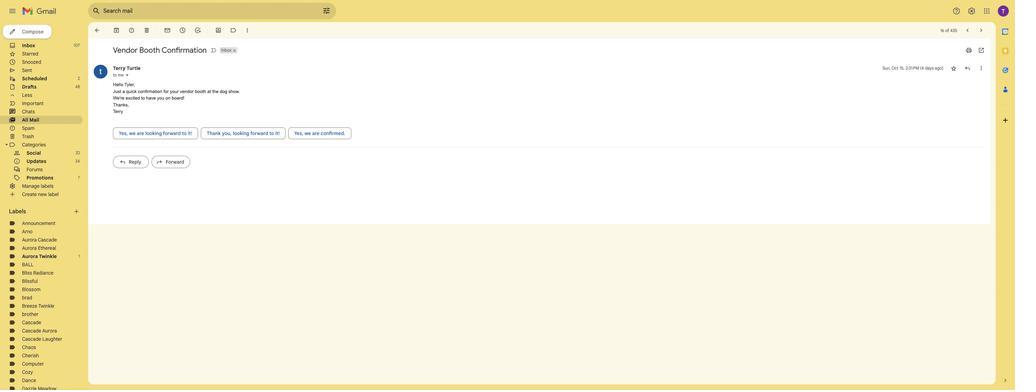 Task type: locate. For each thing, give the bounding box(es) containing it.
yes, we are looking forward to it! button
[[113, 127, 198, 139]]

we inside button
[[129, 130, 136, 136]]

2 are from the left
[[312, 130, 320, 136]]

thank
[[207, 130, 221, 136]]

scheduled link
[[22, 75, 47, 82]]

1 looking from the left
[[145, 130, 162, 136]]

inbox inside button
[[221, 48, 232, 53]]

not starred image
[[951, 65, 958, 72]]

ago)
[[935, 65, 944, 71]]

you,
[[222, 130, 232, 136]]

to
[[113, 72, 117, 78], [141, 95, 145, 101], [182, 130, 187, 136], [270, 130, 274, 136]]

2 forward from the left
[[251, 130, 268, 136]]

cascade for cascade laughter
[[22, 336, 41, 342]]

terry
[[113, 65, 126, 71], [113, 109, 123, 114]]

breeze twinkle
[[22, 303, 54, 309]]

aurora down arno link
[[22, 237, 37, 243]]

advanced search options image
[[320, 4, 334, 18]]

0 horizontal spatial yes,
[[119, 130, 128, 136]]

1 horizontal spatial we
[[305, 130, 311, 136]]

inbox up starred
[[22, 42, 35, 49]]

cascade laughter
[[22, 336, 62, 342]]

yes, inside button
[[119, 130, 128, 136]]

we up reply "link"
[[129, 130, 136, 136]]

1 forward from the left
[[163, 130, 181, 136]]

1 yes, from the left
[[119, 130, 128, 136]]

all mail link
[[22, 117, 39, 123]]

yes, for yes, we are confirmed.
[[294, 130, 303, 136]]

forward
[[166, 159, 184, 165]]

1 it! from the left
[[188, 130, 192, 136]]

7
[[78, 175, 80, 180]]

1 horizontal spatial forward
[[251, 130, 268, 136]]

aurora for aurora twinkle
[[22, 253, 38, 259]]

support image
[[953, 7, 961, 15]]

looking up the forward link at the left top of the page
[[145, 130, 162, 136]]

search mail image
[[90, 5, 103, 17]]

0 horizontal spatial inbox
[[22, 42, 35, 49]]

aurora up aurora twinkle link
[[22, 245, 37, 251]]

32
[[76, 150, 80, 155]]

spam link
[[22, 125, 35, 131]]

2 it! from the left
[[275, 130, 280, 136]]

inbox down labels icon
[[221, 48, 232, 53]]

yes, inside button
[[294, 130, 303, 136]]

we
[[129, 130, 136, 136], [305, 130, 311, 136]]

labels heading
[[9, 208, 73, 215]]

aurora for aurora cascade
[[22, 237, 37, 243]]

1 we from the left
[[129, 130, 136, 136]]

vendor booth confirmation
[[113, 45, 207, 55]]

social
[[27, 150, 41, 156]]

2 terry from the top
[[113, 109, 123, 114]]

1 terry from the top
[[113, 65, 126, 71]]

aurora cascade link
[[22, 237, 57, 243]]

0 horizontal spatial it!
[[188, 130, 192, 136]]

brother link
[[22, 311, 38, 317]]

cascade for cascade 'link'
[[22, 319, 41, 326]]

updates link
[[27, 158, 46, 164]]

hello tyler, just a quick confirmation for your vendor booth at the dog show. we're excited to have you on board! thanks, terry
[[113, 82, 240, 114]]

dance
[[22, 377, 36, 384]]

promotions link
[[27, 175, 53, 181]]

create new label link
[[22, 191, 59, 197]]

2 we from the left
[[305, 130, 311, 136]]

1 horizontal spatial it!
[[275, 130, 280, 136]]

report spam image
[[128, 27, 135, 34]]

compose
[[22, 29, 44, 35]]

cascade
[[38, 237, 57, 243], [22, 319, 41, 326], [22, 328, 41, 334], [22, 336, 41, 342]]

me
[[118, 72, 124, 78]]

forward inside yes, we are looking forward to it! button
[[163, 130, 181, 136]]

sun, oct 15, 2:31 pm (4 days ago) cell
[[883, 65, 944, 72]]

Search mail text field
[[103, 8, 303, 14]]

terry inside the hello tyler, just a quick confirmation for your vendor booth at the dog show. we're excited to have you on board! thanks, terry
[[113, 109, 123, 114]]

blossom
[[22, 286, 41, 293]]

cascade down cascade 'link'
[[22, 328, 41, 334]]

it! inside button
[[275, 130, 280, 136]]

thank you, looking forward to it! button
[[201, 127, 286, 139]]

aurora ethereal link
[[22, 245, 56, 251]]

are up reply
[[137, 130, 144, 136]]

0 horizontal spatial looking
[[145, 130, 162, 136]]

booth
[[195, 89, 206, 94]]

2 yes, from the left
[[294, 130, 303, 136]]

cascade up chaos
[[22, 336, 41, 342]]

1 are from the left
[[137, 130, 144, 136]]

we inside button
[[305, 130, 311, 136]]

bliss radiance link
[[22, 270, 53, 276]]

promotions
[[27, 175, 53, 181]]

cascade link
[[22, 319, 41, 326]]

manage labels link
[[22, 183, 54, 189]]

forward up the forward link at the left top of the page
[[163, 130, 181, 136]]

yes, left the confirmed.
[[294, 130, 303, 136]]

labels navigation
[[0, 22, 88, 390]]

ball link
[[22, 262, 34, 268]]

None search field
[[88, 3, 336, 19]]

48
[[75, 84, 80, 89]]

days
[[925, 65, 934, 71]]

15,
[[900, 65, 905, 71]]

terry up to me
[[113, 65, 126, 71]]

computer
[[22, 361, 44, 367]]

1 horizontal spatial yes,
[[294, 130, 303, 136]]

starred link
[[22, 51, 38, 57]]

forums
[[27, 166, 43, 173]]

looking
[[145, 130, 162, 136], [233, 130, 249, 136]]

are left the confirmed.
[[312, 130, 320, 136]]

mark as unread image
[[164, 27, 171, 34]]

blissful link
[[22, 278, 38, 284]]

cascade aurora
[[22, 328, 57, 334]]

all mail
[[22, 117, 39, 123]]

blossom link
[[22, 286, 41, 293]]

1 vertical spatial terry
[[113, 109, 123, 114]]

1 horizontal spatial looking
[[233, 130, 249, 136]]

newer image
[[965, 27, 971, 34]]

cascade down brother
[[22, 319, 41, 326]]

hello
[[113, 82, 123, 87]]

0 vertical spatial terry
[[113, 65, 126, 71]]

settings image
[[968, 7, 976, 15]]

inbox for inbox link
[[22, 42, 35, 49]]

breeze twinkle link
[[22, 303, 54, 309]]

breeze
[[22, 303, 37, 309]]

archive image
[[113, 27, 120, 34]]

yes, down thanks,
[[119, 130, 128, 136]]

show details image
[[125, 73, 129, 77]]

thanks,
[[113, 102, 129, 107]]

1 horizontal spatial inbox
[[221, 48, 232, 53]]

aurora up ball link
[[22, 253, 38, 259]]

are inside button
[[312, 130, 320, 136]]

confirmation
[[138, 89, 162, 94]]

confirmation
[[162, 45, 207, 55]]

inbox
[[22, 42, 35, 49], [221, 48, 232, 53]]

all
[[22, 117, 28, 123]]

inbox inside labels "navigation"
[[22, 42, 35, 49]]

to inside button
[[182, 130, 187, 136]]

looking right you,
[[233, 130, 249, 136]]

are
[[137, 130, 144, 136], [312, 130, 320, 136]]

turtle
[[127, 65, 141, 71]]

tab list
[[996, 22, 1016, 365]]

forward right you,
[[251, 130, 268, 136]]

terry down thanks,
[[113, 109, 123, 114]]

dog
[[220, 89, 227, 94]]

we for looking
[[129, 130, 136, 136]]

are for confirmed.
[[312, 130, 320, 136]]

we for confirmed.
[[305, 130, 311, 136]]

0 horizontal spatial forward
[[163, 130, 181, 136]]

1 vertical spatial twinkle
[[38, 303, 54, 309]]

manage labels create new label
[[22, 183, 59, 197]]

at
[[207, 89, 211, 94]]

are inside button
[[137, 130, 144, 136]]

delete image
[[143, 27, 150, 34]]

cherish link
[[22, 353, 39, 359]]

oct
[[892, 65, 899, 71]]

twinkle down ethereal
[[39, 253, 57, 259]]

0 horizontal spatial we
[[129, 130, 136, 136]]

twinkle right breeze
[[38, 303, 54, 309]]

sent link
[[22, 67, 32, 73]]

forward
[[163, 130, 181, 136], [251, 130, 268, 136]]

0 vertical spatial twinkle
[[39, 253, 57, 259]]

2 looking from the left
[[233, 130, 249, 136]]

16
[[941, 28, 945, 33]]

1 horizontal spatial are
[[312, 130, 320, 136]]

label
[[48, 191, 59, 197]]

we left the confirmed.
[[305, 130, 311, 136]]

back to all mail image
[[94, 27, 101, 34]]

0 horizontal spatial are
[[137, 130, 144, 136]]



Task type: vqa. For each thing, say whether or not it's contained in the screenshot.


Task type: describe. For each thing, give the bounding box(es) containing it.
create
[[22, 191, 37, 197]]

yes, we are looking forward to it!
[[119, 130, 192, 136]]

looking inside button
[[233, 130, 249, 136]]

forward link
[[152, 156, 190, 168]]

labels
[[41, 183, 54, 189]]

social link
[[27, 150, 41, 156]]

scheduled
[[22, 75, 47, 82]]

mail
[[29, 117, 39, 123]]

a
[[122, 89, 125, 94]]

important
[[22, 100, 44, 106]]

aurora ethereal
[[22, 245, 56, 251]]

important link
[[22, 100, 44, 106]]

bliss radiance
[[22, 270, 53, 276]]

snoozed link
[[22, 59, 41, 65]]

reply link
[[113, 156, 149, 168]]

forums link
[[27, 166, 43, 173]]

cascade up ethereal
[[38, 237, 57, 243]]

drafts link
[[22, 84, 37, 90]]

main menu image
[[8, 7, 17, 15]]

drafts
[[22, 84, 37, 90]]

looking inside button
[[145, 130, 162, 136]]

cozy
[[22, 369, 33, 375]]

Not starred checkbox
[[951, 65, 958, 72]]

cherish
[[22, 353, 39, 359]]

yes, we are confirmed. button
[[288, 127, 351, 139]]

manage
[[22, 183, 40, 189]]

blissful
[[22, 278, 38, 284]]

sent
[[22, 67, 32, 73]]

trash
[[22, 133, 34, 140]]

confirmed.
[[321, 130, 345, 136]]

inbox link
[[22, 42, 35, 49]]

forward inside thank you, looking forward to it! button
[[251, 130, 268, 136]]

vendor
[[113, 45, 138, 55]]

labels image
[[230, 27, 237, 34]]

announcement
[[22, 220, 55, 226]]

it! inside button
[[188, 130, 192, 136]]

snooze image
[[179, 27, 186, 34]]

vendor
[[180, 89, 194, 94]]

cozy link
[[22, 369, 33, 375]]

chats
[[22, 109, 35, 115]]

dance link
[[22, 377, 36, 384]]

laughter
[[42, 336, 62, 342]]

to inside the hello tyler, just a quick confirmation for your vendor booth at the dog show. we're excited to have you on board! thanks, terry
[[141, 95, 145, 101]]

add to tasks image
[[194, 27, 201, 34]]

twinkle for breeze twinkle
[[38, 303, 54, 309]]

to inside button
[[270, 130, 274, 136]]

new
[[38, 191, 47, 197]]

categories link
[[22, 142, 46, 148]]

trash link
[[22, 133, 34, 140]]

chats link
[[22, 109, 35, 115]]

snoozed
[[22, 59, 41, 65]]

brad
[[22, 295, 32, 301]]

yes, for yes, we are looking forward to it!
[[119, 130, 128, 136]]

more image
[[244, 27, 251, 34]]

the
[[212, 89, 219, 94]]

2:31 pm
[[906, 65, 920, 71]]

aurora up laughter in the left of the page
[[42, 328, 57, 334]]

spam
[[22, 125, 35, 131]]

we're
[[113, 95, 125, 101]]

aurora for aurora ethereal
[[22, 245, 37, 251]]

announcement link
[[22, 220, 55, 226]]

cascade aurora link
[[22, 328, 57, 334]]

categories
[[22, 142, 46, 148]]

just
[[113, 89, 121, 94]]

arno
[[22, 228, 33, 235]]

are for looking
[[137, 130, 144, 136]]

arno link
[[22, 228, 33, 235]]

cascade for cascade aurora
[[22, 328, 41, 334]]

updates
[[27, 158, 46, 164]]

435
[[951, 28, 958, 33]]

tyler,
[[124, 82, 135, 87]]

less
[[22, 92, 32, 98]]

sun, oct 15, 2:31 pm (4 days ago)
[[883, 65, 944, 71]]

your
[[170, 89, 179, 94]]

107
[[74, 43, 80, 48]]

starred
[[22, 51, 38, 57]]

gmail image
[[22, 4, 60, 18]]

sun,
[[883, 65, 891, 71]]

for
[[164, 89, 169, 94]]

chaos link
[[22, 344, 36, 350]]

bliss
[[22, 270, 32, 276]]

thank you, looking forward to it!
[[207, 130, 280, 136]]

terry turtle
[[113, 65, 141, 71]]

computer link
[[22, 361, 44, 367]]

inbox for inbox button
[[221, 48, 232, 53]]

twinkle for aurora twinkle
[[39, 253, 57, 259]]

board!
[[172, 95, 185, 101]]

brother
[[22, 311, 38, 317]]

compose button
[[3, 25, 52, 39]]

older image
[[978, 27, 985, 34]]

aurora cascade
[[22, 237, 57, 243]]

move to inbox image
[[215, 27, 222, 34]]

cascade laughter link
[[22, 336, 62, 342]]

ball
[[22, 262, 34, 268]]

radiance
[[33, 270, 53, 276]]



